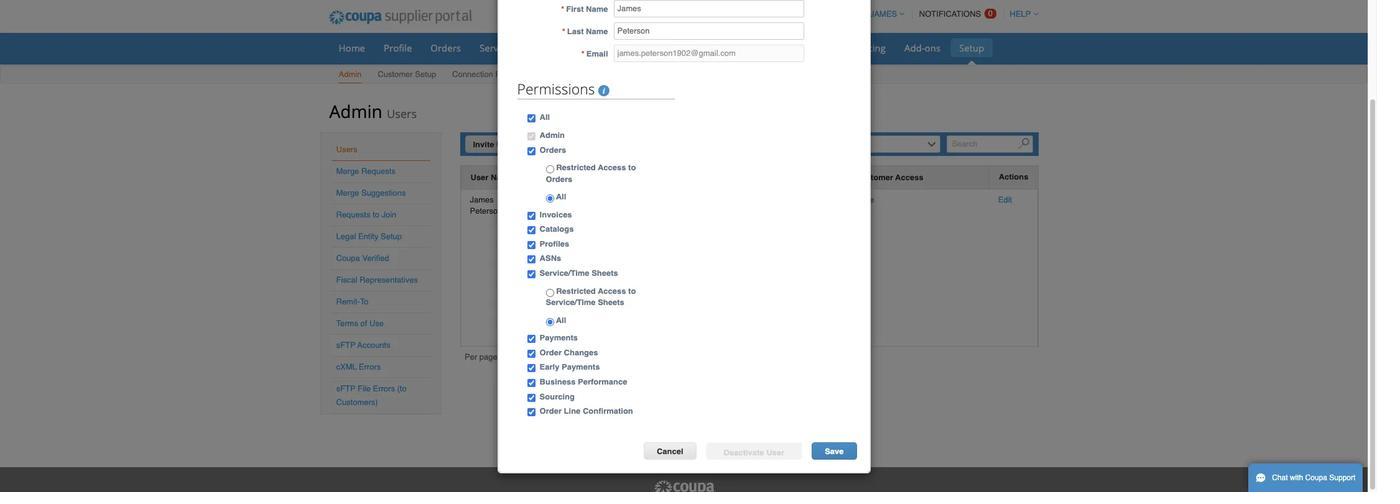 Task type: locate. For each thing, give the bounding box(es) containing it.
james.peterson1902@gmail.com link
[[532, 195, 651, 205]]

user name
[[471, 173, 513, 182]]

0 horizontal spatial user
[[471, 173, 489, 182]]

0 vertical spatial business performance
[[732, 42, 829, 54]]

1 horizontal spatial email
[[587, 49, 608, 59]]

1 horizontal spatial coupa supplier portal image
[[653, 480, 715, 493]]

orders up james.peterson1902@gmail.com link
[[546, 175, 572, 184]]

0 vertical spatial service/time
[[480, 42, 535, 54]]

1 vertical spatial invoices
[[540, 210, 572, 219]]

to inside restricted access to orders
[[628, 163, 636, 172]]

1 vertical spatial business
[[540, 378, 576, 387]]

None radio
[[546, 289, 554, 297]]

to inside restricted access to service/time sheets
[[628, 287, 636, 296]]

setup down orders link
[[415, 70, 436, 79]]

customer inside "link"
[[378, 70, 413, 79]]

1 horizontal spatial business performance
[[732, 42, 829, 54]]

1 horizontal spatial users
[[387, 106, 417, 121]]

1 vertical spatial user
[[471, 173, 489, 182]]

requests
[[495, 70, 530, 79], [361, 167, 396, 176], [336, 210, 370, 220]]

payments down changes at the bottom left of page
[[562, 363, 600, 372]]

orders inside restricted access to orders
[[546, 175, 572, 184]]

2 vertical spatial *
[[582, 49, 585, 59]]

None radio
[[546, 166, 554, 174], [546, 195, 554, 203], [546, 318, 554, 326], [546, 166, 554, 174], [546, 195, 554, 203], [546, 318, 554, 326]]

2 vertical spatial orders
[[546, 175, 572, 184]]

all for restricted access to service/time sheets
[[554, 316, 566, 325]]

1 vertical spatial email
[[533, 173, 554, 182]]

business performance
[[732, 42, 829, 54], [540, 378, 627, 387]]

business
[[732, 42, 770, 54], [540, 378, 576, 387]]

users inside admin users
[[387, 106, 417, 121]]

1 vertical spatial *
[[562, 27, 565, 36]]

user up james
[[471, 173, 489, 182]]

None checkbox
[[527, 115, 535, 123], [527, 132, 535, 141], [527, 212, 535, 220], [527, 227, 535, 235], [527, 350, 535, 358], [527, 394, 535, 402], [527, 115, 535, 123], [527, 132, 535, 141], [527, 212, 535, 220], [527, 227, 535, 235], [527, 350, 535, 358], [527, 394, 535, 402]]

access inside restricted access to service/time sheets
[[598, 287, 626, 296]]

connection requests link
[[452, 67, 530, 83]]

cxml errors link
[[336, 363, 381, 372]]

0 vertical spatial user
[[496, 140, 514, 149]]

business down the early
[[540, 378, 576, 387]]

email right user name
[[533, 173, 554, 182]]

* for * first name
[[561, 5, 564, 14]]

coupa right with
[[1306, 474, 1328, 483]]

1 horizontal spatial setup
[[415, 70, 436, 79]]

0 horizontal spatial performance
[[578, 378, 627, 387]]

orders up email button
[[540, 145, 566, 155]]

0 vertical spatial business
[[732, 42, 770, 54]]

payments up order changes
[[540, 334, 578, 343]]

2 vertical spatial requests
[[336, 210, 370, 220]]

1 sftp from the top
[[336, 341, 355, 350]]

to for restricted access to orders
[[628, 163, 636, 172]]

1 vertical spatial coupa supplier portal image
[[653, 480, 715, 493]]

info image
[[599, 85, 610, 97]]

access for restricted access to orders
[[598, 163, 626, 172]]

service/time sheets up restricted access to service/time sheets
[[540, 269, 618, 278]]

admin users
[[329, 100, 417, 123]]

admin down "admin" link
[[329, 100, 382, 123]]

with
[[1290, 474, 1303, 483]]

access for restricted access to service/time sheets
[[598, 287, 626, 296]]

2 sftp from the top
[[336, 384, 355, 394]]

* left "first"
[[561, 5, 564, 14]]

0 vertical spatial coupa supplier portal image
[[320, 2, 480, 33]]

sftp accounts
[[336, 341, 390, 350]]

name for * last name
[[586, 27, 608, 36]]

sourcing up line
[[540, 392, 575, 402]]

1 vertical spatial restricted
[[556, 287, 596, 296]]

1 order from the top
[[540, 348, 562, 358]]

accounts
[[357, 341, 390, 350]]

admin up email button
[[540, 131, 565, 140]]

entity
[[358, 232, 379, 241]]

2 merge from the top
[[336, 188, 359, 198]]

coupa
[[336, 254, 360, 263], [1306, 474, 1328, 483]]

sheets up restricted access to service/time sheets
[[592, 269, 618, 278]]

order for order line confirmation
[[540, 407, 562, 416]]

coupa supplier portal image down cancel
[[653, 480, 715, 493]]

1 horizontal spatial customer
[[856, 173, 893, 182]]

users
[[387, 106, 417, 121], [336, 145, 357, 154]]

invoices up profiles
[[540, 210, 572, 219]]

2 vertical spatial name
[[491, 173, 513, 182]]

email down * last name
[[587, 49, 608, 59]]

1 vertical spatial catalogs
[[540, 225, 574, 234]]

catalogs
[[676, 42, 713, 54], [540, 225, 574, 234]]

payments
[[540, 334, 578, 343], [562, 363, 600, 372]]

business right catalogs link on the top of page
[[732, 42, 770, 54]]

join
[[382, 210, 396, 220]]

chat with coupa support
[[1272, 474, 1356, 483]]

changes
[[564, 348, 598, 358]]

customer
[[378, 70, 413, 79], [856, 173, 893, 182]]

2 order from the top
[[540, 407, 562, 416]]

admin link
[[338, 67, 362, 83]]

merge down users link in the top of the page
[[336, 167, 359, 176]]

1 vertical spatial setup
[[415, 70, 436, 79]]

0 vertical spatial *
[[561, 5, 564, 14]]

1 horizontal spatial business
[[732, 42, 770, 54]]

errors
[[359, 363, 381, 372], [373, 384, 395, 394]]

sheets
[[538, 42, 567, 54], [592, 269, 618, 278], [598, 298, 624, 307]]

0 horizontal spatial business
[[540, 378, 576, 387]]

requests up suggestions
[[361, 167, 396, 176]]

1 horizontal spatial sourcing
[[848, 42, 886, 54]]

sftp inside the sftp file errors (to customers)
[[336, 384, 355, 394]]

users down 'customer setup' "link"
[[387, 106, 417, 121]]

* left last
[[562, 27, 565, 36]]

0 vertical spatial restricted
[[556, 163, 596, 172]]

1 vertical spatial name
[[586, 27, 608, 36]]

add-ons
[[905, 42, 941, 54]]

1 vertical spatial all
[[554, 192, 566, 202]]

1 vertical spatial requests
[[361, 167, 396, 176]]

0 vertical spatial coupa
[[336, 254, 360, 263]]

business performance link
[[724, 39, 837, 57]]

None text field
[[614, 23, 804, 40]]

of
[[361, 319, 367, 328]]

requests up legal
[[336, 210, 370, 220]]

add-ons link
[[896, 39, 949, 57]]

merge
[[336, 167, 359, 176], [336, 188, 359, 198]]

cxml errors
[[336, 363, 381, 372]]

sheets inside restricted access to service/time sheets
[[598, 298, 624, 307]]

catalogs right invoices link
[[676, 42, 713, 54]]

access inside restricted access to orders
[[598, 163, 626, 172]]

2 vertical spatial sheets
[[598, 298, 624, 307]]

1 vertical spatial users
[[336, 145, 357, 154]]

1 vertical spatial order
[[540, 407, 562, 416]]

order up the early
[[540, 348, 562, 358]]

1 horizontal spatial user
[[496, 140, 514, 149]]

customer inside button
[[856, 173, 893, 182]]

to
[[360, 297, 369, 307]]

name right "first"
[[586, 5, 608, 14]]

restricted for orders
[[556, 163, 596, 172]]

customers)
[[336, 398, 378, 407]]

0 horizontal spatial customer
[[378, 70, 413, 79]]

1 vertical spatial sourcing
[[540, 392, 575, 402]]

0 vertical spatial requests
[[495, 70, 530, 79]]

merge requests
[[336, 167, 396, 176]]

coupa supplier portal image up profile
[[320, 2, 480, 33]]

errors down accounts
[[359, 363, 381, 372]]

orders up connection
[[431, 42, 461, 54]]

restricted down asns
[[556, 287, 596, 296]]

access
[[598, 163, 626, 172], [895, 173, 924, 182], [598, 287, 626, 296]]

0 vertical spatial errors
[[359, 363, 381, 372]]

1 vertical spatial errors
[[373, 384, 395, 394]]

setup right ons
[[959, 42, 984, 54]]

service/time sheets link
[[472, 39, 575, 57]]

terms of use link
[[336, 319, 384, 328]]

1 vertical spatial service/time
[[540, 269, 589, 278]]

coupa up fiscal
[[336, 254, 360, 263]]

merge requests link
[[336, 167, 396, 176]]

asn
[[586, 42, 604, 54]]

1 horizontal spatial catalogs
[[676, 42, 713, 54]]

name
[[586, 5, 608, 14], [586, 27, 608, 36], [491, 173, 513, 182]]

0 horizontal spatial business performance
[[540, 378, 627, 387]]

access inside button
[[895, 173, 924, 182]]

profile link
[[376, 39, 420, 57]]

service/time sheets up connection requests
[[480, 42, 567, 54]]

0 vertical spatial sftp
[[336, 341, 355, 350]]

setup down join
[[381, 232, 402, 241]]

sftp accounts link
[[336, 341, 390, 350]]

1 vertical spatial coupa
[[1306, 474, 1328, 483]]

save button
[[812, 443, 857, 460]]

errors left (to
[[373, 384, 395, 394]]

0 vertical spatial performance
[[773, 42, 829, 54]]

sheets up changes at the bottom left of page
[[598, 298, 624, 307]]

fiscal
[[336, 276, 357, 285]]

navigation containing per page
[[465, 352, 548, 366]]

0 vertical spatial invoices
[[622, 42, 657, 54]]

1 merge from the top
[[336, 167, 359, 176]]

0 vertical spatial setup
[[959, 42, 984, 54]]

setup inside "link"
[[415, 70, 436, 79]]

0 vertical spatial all
[[540, 113, 550, 122]]

merge for merge suggestions
[[336, 188, 359, 198]]

catalogs link
[[668, 39, 721, 57]]

support
[[1330, 474, 1356, 483]]

0 vertical spatial customer
[[378, 70, 413, 79]]

customer up none
[[856, 173, 893, 182]]

0 vertical spatial payments
[[540, 334, 578, 343]]

0 horizontal spatial users
[[336, 145, 357, 154]]

order left line
[[540, 407, 562, 416]]

admin down home
[[339, 70, 362, 79]]

coupa supplier portal image
[[320, 2, 480, 33], [653, 480, 715, 493]]

restricted inside restricted access to service/time sheets
[[556, 287, 596, 296]]

2 vertical spatial service/time
[[546, 298, 596, 307]]

1 vertical spatial customer
[[856, 173, 893, 182]]

all up order changes
[[554, 316, 566, 325]]

restricted inside restricted access to orders
[[556, 163, 596, 172]]

chat with coupa support button
[[1249, 464, 1363, 493]]

restricted right email button
[[556, 163, 596, 172]]

0 horizontal spatial email
[[533, 173, 554, 182]]

merge down the merge requests
[[336, 188, 359, 198]]

0 vertical spatial sourcing
[[848, 42, 886, 54]]

legal entity setup link
[[336, 232, 402, 241]]

0 vertical spatial sheets
[[538, 42, 567, 54]]

2 restricted from the top
[[556, 287, 596, 296]]

sheets down * last name
[[538, 42, 567, 54]]

orders link
[[423, 39, 469, 57]]

catalogs up profiles
[[540, 225, 574, 234]]

invoices
[[622, 42, 657, 54], [540, 210, 572, 219]]

edit
[[998, 195, 1012, 205]]

0 horizontal spatial setup
[[381, 232, 402, 241]]

10 button
[[515, 352, 531, 365]]

james peterson
[[470, 195, 502, 216]]

orders
[[431, 42, 461, 54], [540, 145, 566, 155], [546, 175, 572, 184]]

terms of use
[[336, 319, 384, 328]]

sourcing inside sourcing link
[[848, 42, 886, 54]]

1 horizontal spatial performance
[[773, 42, 829, 54]]

legal
[[336, 232, 356, 241]]

* for * last name
[[562, 27, 565, 36]]

0 vertical spatial order
[[540, 348, 562, 358]]

sourcing left add-
[[848, 42, 886, 54]]

Search text field
[[947, 136, 1034, 153]]

2 horizontal spatial setup
[[959, 42, 984, 54]]

order for order changes
[[540, 348, 562, 358]]

user
[[496, 140, 514, 149], [471, 173, 489, 182]]

service/time sheets
[[480, 42, 567, 54], [540, 269, 618, 278]]

setup
[[959, 42, 984, 54], [415, 70, 436, 79], [381, 232, 402, 241]]

0 vertical spatial name
[[586, 5, 608, 14]]

sftp up 'cxml'
[[336, 341, 355, 350]]

all down permissions
[[540, 113, 550, 122]]

customer access button
[[856, 171, 924, 184]]

None checkbox
[[527, 147, 535, 155], [527, 241, 535, 249], [527, 256, 535, 264], [527, 271, 535, 279], [527, 335, 535, 344], [527, 365, 535, 373], [527, 379, 535, 388], [527, 409, 535, 417], [527, 147, 535, 155], [527, 241, 535, 249], [527, 256, 535, 264], [527, 271, 535, 279], [527, 335, 535, 344], [527, 365, 535, 373], [527, 379, 535, 388], [527, 409, 535, 417]]

admin
[[339, 70, 362, 79], [329, 100, 382, 123], [540, 131, 565, 140]]

sftp file errors (to customers) link
[[336, 384, 407, 407]]

1 vertical spatial merge
[[336, 188, 359, 198]]

cxml
[[336, 363, 357, 372]]

2 vertical spatial all
[[554, 316, 566, 325]]

1 restricted from the top
[[556, 163, 596, 172]]

0 horizontal spatial coupa
[[336, 254, 360, 263]]

navigation
[[465, 352, 548, 366]]

name up james
[[491, 173, 513, 182]]

2 vertical spatial admin
[[540, 131, 565, 140]]

customer for customer setup
[[378, 70, 413, 79]]

add-
[[905, 42, 925, 54]]

requests down the service/time sheets link
[[495, 70, 530, 79]]

2 vertical spatial to
[[628, 287, 636, 296]]

10
[[518, 354, 527, 363]]

none
[[855, 195, 874, 205]]

representatives
[[360, 276, 418, 285]]

1 vertical spatial sftp
[[336, 384, 355, 394]]

sftp up customers)
[[336, 384, 355, 394]]

invoices link
[[614, 39, 666, 57]]

edit link
[[998, 195, 1012, 205]]

* first name
[[561, 5, 608, 14]]

0 vertical spatial to
[[628, 163, 636, 172]]

all
[[540, 113, 550, 122], [554, 192, 566, 202], [554, 316, 566, 325]]

1 horizontal spatial coupa
[[1306, 474, 1328, 483]]

1 vertical spatial payments
[[562, 363, 600, 372]]

* left asn
[[582, 49, 585, 59]]

all down email button
[[554, 192, 566, 202]]

None text field
[[614, 0, 804, 18], [614, 45, 804, 62], [614, 0, 804, 18], [614, 45, 804, 62]]

users up merge requests link
[[336, 145, 357, 154]]

to
[[628, 163, 636, 172], [373, 210, 379, 220], [628, 287, 636, 296]]

user right invite
[[496, 140, 514, 149]]

0 vertical spatial merge
[[336, 167, 359, 176]]

invoices right asn link
[[622, 42, 657, 54]]

name up asn
[[586, 27, 608, 36]]

sftp file errors (to customers)
[[336, 384, 407, 407]]

customer down profile link
[[378, 70, 413, 79]]

0 vertical spatial users
[[387, 106, 417, 121]]



Task type: vqa. For each thing, say whether or not it's contained in the screenshot.
right environmental,
no



Task type: describe. For each thing, give the bounding box(es) containing it.
save
[[825, 447, 844, 456]]

0 vertical spatial orders
[[431, 42, 461, 54]]

last
[[567, 27, 584, 36]]

invite user link
[[465, 136, 523, 153]]

fiscal representatives
[[336, 276, 418, 285]]

requests for merge requests
[[361, 167, 396, 176]]

coupa inside "button"
[[1306, 474, 1328, 483]]

verified
[[362, 254, 389, 263]]

|
[[531, 354, 533, 363]]

restricted for service/time
[[556, 287, 596, 296]]

service/time inside restricted access to service/time sheets
[[546, 298, 596, 307]]

0 vertical spatial email
[[587, 49, 608, 59]]

all for restricted access to orders
[[554, 192, 566, 202]]

james
[[470, 195, 494, 205]]

file
[[358, 384, 371, 394]]

0 horizontal spatial invoices
[[540, 210, 572, 219]]

restricted access to service/time sheets
[[546, 287, 636, 307]]

early payments
[[540, 363, 600, 372]]

1 horizontal spatial invoices
[[622, 42, 657, 54]]

1 vertical spatial business performance
[[540, 378, 627, 387]]

0 horizontal spatial sourcing
[[540, 392, 575, 402]]

remit-
[[336, 297, 360, 307]]

1 vertical spatial orders
[[540, 145, 566, 155]]

fiscal representatives link
[[336, 276, 418, 285]]

setup link
[[951, 39, 993, 57]]

* email
[[582, 49, 608, 59]]

15
[[536, 354, 545, 363]]

1 vertical spatial sheets
[[592, 269, 618, 278]]

requests to join
[[336, 210, 396, 220]]

invite user
[[473, 140, 514, 149]]

errors inside the sftp file errors (to customers)
[[373, 384, 395, 394]]

line
[[564, 407, 581, 416]]

per page
[[465, 353, 498, 362]]

0 horizontal spatial coupa supplier portal image
[[320, 2, 480, 33]]

terms
[[336, 319, 358, 328]]

1 vertical spatial admin
[[329, 100, 382, 123]]

requests for connection requests
[[495, 70, 530, 79]]

0 horizontal spatial catalogs
[[540, 225, 574, 234]]

cancel
[[657, 447, 683, 456]]

order changes
[[540, 348, 598, 358]]

order line confirmation
[[540, 407, 633, 416]]

sftp for sftp file errors (to customers)
[[336, 384, 355, 394]]

asn link
[[577, 39, 612, 57]]

name inside button
[[491, 173, 513, 182]]

10 | 15
[[518, 354, 545, 363]]

* last name
[[562, 27, 608, 36]]

(to
[[397, 384, 407, 394]]

permissions
[[517, 79, 599, 99]]

connection
[[452, 70, 493, 79]]

home
[[339, 42, 365, 54]]

user name button
[[471, 171, 513, 184]]

customer setup
[[378, 70, 436, 79]]

1 vertical spatial service/time sheets
[[540, 269, 618, 278]]

1 vertical spatial to
[[373, 210, 379, 220]]

cancel button
[[644, 443, 696, 460]]

legal entity setup
[[336, 232, 402, 241]]

per
[[465, 353, 477, 362]]

user inside button
[[471, 173, 489, 182]]

performance inside business performance link
[[773, 42, 829, 54]]

1 vertical spatial performance
[[578, 378, 627, 387]]

coupa verified
[[336, 254, 389, 263]]

sourcing link
[[840, 39, 894, 57]]

access for customer access
[[895, 173, 924, 182]]

use
[[369, 319, 384, 328]]

remit-to
[[336, 297, 369, 307]]

customer access
[[856, 173, 924, 182]]

customer for customer access
[[856, 173, 893, 182]]

invite
[[473, 140, 494, 149]]

sftp for sftp accounts
[[336, 341, 355, 350]]

confirmation
[[583, 407, 633, 416]]

james.peterson1902@gmail.com
[[532, 195, 651, 205]]

customer setup link
[[377, 67, 437, 83]]

0 vertical spatial service/time sheets
[[480, 42, 567, 54]]

merge suggestions link
[[336, 188, 406, 198]]

remit-to link
[[336, 297, 369, 307]]

to for restricted access to service/time sheets
[[628, 287, 636, 296]]

coupa verified link
[[336, 254, 389, 263]]

requests to join link
[[336, 210, 396, 220]]

* for * email
[[582, 49, 585, 59]]

suggestions
[[361, 188, 406, 198]]

profile
[[384, 42, 412, 54]]

search image
[[1018, 138, 1030, 150]]

connection requests
[[452, 70, 530, 79]]

15 button
[[533, 352, 548, 365]]

0 vertical spatial admin
[[339, 70, 362, 79]]

ons
[[925, 42, 941, 54]]

2 vertical spatial setup
[[381, 232, 402, 241]]

0 vertical spatial catalogs
[[676, 42, 713, 54]]

asns
[[540, 254, 561, 263]]

name for * first name
[[586, 5, 608, 14]]

early
[[540, 363, 560, 372]]

merge for merge requests
[[336, 167, 359, 176]]



